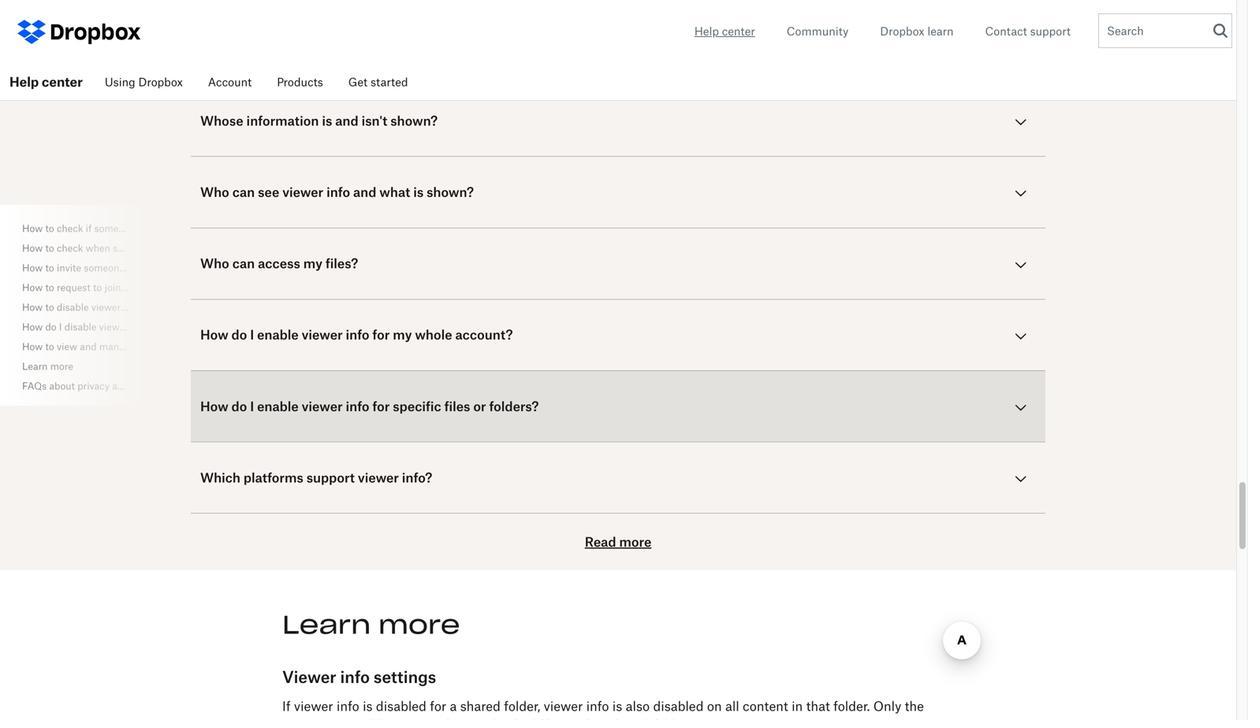 Task type: vqa. For each thing, say whether or not it's contained in the screenshot.
topmost Search text box
no



Task type: locate. For each thing, give the bounding box(es) containing it.
do
[[45, 321, 56, 333], [232, 327, 247, 343], [232, 399, 247, 414]]

learn up faqs about privacy and access link
[[22, 361, 48, 373]]

team
[[131, 282, 154, 294]]

disabled down settings
[[376, 699, 427, 715]]

disable
[[57, 302, 89, 314], [64, 321, 97, 333]]

for left specific at the left of page
[[373, 399, 390, 414]]

1 horizontal spatial shared
[[610, 718, 650, 721]]

faqs
[[315, 10, 410, 50], [22, 381, 47, 392]]

1 vertical spatial faqs
[[22, 381, 47, 392]]

1 horizontal spatial help center link
[[695, 23, 755, 40]]

about
[[419, 10, 534, 50], [49, 381, 75, 392]]

1 vertical spatial about
[[49, 381, 75, 392]]

1 horizontal spatial more
[[379, 609, 460, 642]]

0 vertical spatial access
[[779, 10, 922, 50]]

0 horizontal spatial my
[[304, 256, 323, 271]]

center
[[722, 24, 755, 38], [42, 74, 83, 90]]

1 horizontal spatial help center
[[695, 24, 755, 38]]

join
[[139, 262, 155, 274], [105, 282, 121, 294]]

started
[[371, 75, 408, 89]]

folders?
[[489, 399, 539, 414]]

viewer down how to request to join a team ... 'link' at top
[[91, 302, 121, 314]]

if
[[282, 699, 291, 715]]

info left for...
[[123, 302, 140, 314]]

0 horizontal spatial files
[[445, 399, 470, 414]]

... down the last... at the top of the page
[[158, 262, 164, 274]]

0 vertical spatial more
[[50, 361, 73, 373]]

how to request to join a team ... link
[[22, 280, 164, 296]]

1 vertical spatial help center link
[[0, 63, 92, 101]]

someone down vie...
[[113, 243, 153, 254]]

whole
[[415, 327, 452, 343]]

0 vertical spatial that
[[807, 699, 830, 715]]

isn't
[[362, 113, 388, 128]]

0 vertical spatial center
[[722, 24, 755, 38]]

i up the platforms
[[250, 399, 254, 414]]

0 vertical spatial my
[[304, 256, 323, 271]]

can for access
[[232, 256, 255, 271]]

who for who can access my files?
[[200, 256, 229, 271]]

0 horizontal spatial help
[[9, 74, 39, 90]]

that
[[807, 699, 830, 715], [582, 718, 606, 721]]

1 vertical spatial access
[[258, 256, 300, 271]]

join down how to invite someone to join ... link on the left top
[[105, 282, 121, 294]]

2 vertical spatial enable
[[348, 718, 387, 721]]

a left folder,
[[450, 699, 457, 715]]

0 vertical spatial on
[[707, 699, 722, 715]]

the
[[905, 699, 924, 715]]

... right team at left top
[[157, 282, 164, 294]]

someone up how to check when someone last... link
[[94, 223, 135, 235]]

1 vertical spatial for
[[373, 399, 390, 414]]

0 horizontal spatial support
[[307, 470, 355, 486]]

1 vertical spatial who
[[200, 256, 229, 271]]

who
[[200, 185, 229, 200], [200, 256, 229, 271]]

1 vertical spatial shared
[[610, 718, 650, 721]]

1 vertical spatial more
[[620, 535, 652, 550]]

1 horizontal spatial join
[[139, 262, 155, 274]]

all
[[726, 699, 740, 715]]

how to invite someone to join ... link
[[22, 260, 164, 276]]

viewer
[[283, 185, 324, 200], [91, 302, 121, 314], [99, 321, 128, 333], [302, 327, 343, 343], [302, 399, 343, 414], [358, 470, 399, 486], [294, 699, 333, 715], [544, 699, 583, 715], [391, 718, 430, 721]]

1 who from the top
[[200, 185, 229, 200]]

2 vertical spatial more
[[379, 609, 460, 642]]

dropbox
[[880, 24, 925, 38], [138, 75, 183, 89]]

enable down viewer info settings
[[348, 718, 387, 721]]

contact
[[986, 24, 1028, 38]]

faqs up get on the top left of page
[[315, 10, 410, 50]]

0 horizontal spatial on
[[460, 718, 474, 721]]

i for how do i enable viewer info for my whole account?
[[250, 327, 254, 343]]

to left if
[[45, 223, 54, 235]]

is left vie...
[[138, 223, 145, 235]]

access inside how to check if someone is vie... how to check when someone last... how to invite someone to join ... how to request to join a team ... how to disable viewer info for... how do i disable viewer info f... how to view and manage existin... learn more faqs about privacy and access
[[132, 381, 162, 392]]

shared down "also"
[[610, 718, 650, 721]]

0 vertical spatial can
[[232, 185, 255, 200]]

search image
[[1214, 24, 1228, 38]]

1 vertical spatial help
[[9, 74, 39, 90]]

support right contact
[[1031, 24, 1071, 38]]

viewer right folder,
[[544, 699, 583, 715]]

i
[[59, 321, 62, 333], [250, 327, 254, 343], [250, 399, 254, 414]]

shown?
[[391, 113, 438, 128], [427, 185, 474, 200]]

1 vertical spatial a
[[450, 699, 457, 715]]

how to check when someone last... link
[[22, 241, 179, 256]]

viewer up "manage"
[[99, 321, 128, 333]]

0 vertical spatial a
[[124, 282, 129, 294]]

products link
[[264, 63, 336, 101]]

f...
[[151, 321, 160, 333]]

also
[[626, 699, 650, 715]]

0 vertical spatial who
[[200, 185, 229, 200]]

get started link
[[336, 63, 421, 101]]

1 vertical spatial shown?
[[427, 185, 474, 200]]

0 vertical spatial support
[[1031, 24, 1071, 38]]

0 vertical spatial help center link
[[695, 23, 755, 40]]

1 horizontal spatial on
[[707, 699, 722, 715]]

viewer down settings
[[391, 718, 430, 721]]

0 horizontal spatial more
[[50, 361, 73, 373]]

learn up viewer
[[282, 609, 371, 642]]

files down folder,
[[539, 718, 564, 721]]

0 horizontal spatial privacy
[[77, 381, 110, 392]]

who can see viewer info and what is shown?
[[200, 185, 474, 200]]

using dropbox link
[[92, 63, 195, 101]]

check left if
[[57, 223, 83, 235]]

disabled right "also"
[[653, 699, 704, 715]]

clear image
[[1210, 25, 1222, 37]]

1 horizontal spatial folder.
[[834, 699, 870, 715]]

when
[[86, 243, 110, 254]]

1 disabled from the left
[[376, 699, 427, 715]]

how left the view
[[22, 341, 43, 353]]

to up team at left top
[[127, 262, 136, 274]]

check
[[57, 223, 83, 235], [57, 243, 83, 254]]

2 who from the top
[[200, 256, 229, 271]]

contact support
[[986, 24, 1071, 38]]

only
[[874, 699, 902, 715]]

0 horizontal spatial in
[[568, 718, 579, 721]]

info right viewer
[[340, 668, 370, 687]]

and
[[696, 10, 770, 50], [335, 113, 359, 128], [353, 185, 377, 200], [80, 341, 97, 353], [112, 381, 129, 392]]

1 horizontal spatial learn
[[282, 609, 371, 642]]

for
[[373, 327, 390, 343], [373, 399, 390, 414], [430, 699, 447, 715]]

for inside if viewer info is disabled for a shared folder, viewer info is also disabled on all content in that folder. only the owner can enable viewer info on individual files in that shared folder.
[[430, 699, 447, 715]]

0 horizontal spatial about
[[49, 381, 75, 392]]

shown? right isn't
[[391, 113, 438, 128]]

0 vertical spatial join
[[139, 262, 155, 274]]

using
[[105, 75, 135, 89]]

1 vertical spatial check
[[57, 243, 83, 254]]

1 horizontal spatial a
[[450, 699, 457, 715]]

1 vertical spatial folder.
[[653, 718, 690, 721]]

what
[[380, 185, 410, 200]]

someone
[[94, 223, 135, 235], [113, 243, 153, 254], [84, 262, 125, 274]]

1 vertical spatial on
[[460, 718, 474, 721]]

how
[[22, 223, 43, 235], [22, 243, 43, 254], [22, 262, 43, 274], [22, 282, 43, 294], [22, 302, 43, 314], [22, 321, 43, 333], [200, 327, 228, 343], [22, 341, 43, 353], [200, 399, 228, 414]]

0 vertical spatial dropbox
[[880, 24, 925, 38]]

join up team at left top
[[139, 262, 155, 274]]

info left specific at the left of page
[[346, 399, 370, 414]]

support right the platforms
[[307, 470, 355, 486]]

enable for how do i enable viewer info for my whole account?
[[257, 327, 299, 343]]

0 vertical spatial disable
[[57, 302, 89, 314]]

more down the view
[[50, 361, 73, 373]]

0 horizontal spatial help center link
[[0, 63, 92, 101]]

files
[[445, 399, 470, 414], [539, 718, 564, 721]]

on left all
[[707, 699, 722, 715]]

settings
[[374, 668, 436, 687]]

faqs about privacy and access
[[315, 10, 922, 50]]

1 horizontal spatial privacy
[[544, 10, 686, 50]]

0 horizontal spatial disabled
[[376, 699, 427, 715]]

dropbox learn
[[880, 24, 954, 38]]

get started
[[348, 75, 408, 89]]

is right what
[[413, 185, 424, 200]]

platforms
[[244, 470, 304, 486]]

more right read
[[620, 535, 652, 550]]

more inside read more 'link'
[[620, 535, 652, 550]]

0 horizontal spatial shared
[[460, 699, 501, 715]]

None search field
[[1100, 14, 1222, 52]]

my left files?
[[304, 256, 323, 271]]

disabled
[[376, 699, 427, 715], [653, 699, 704, 715]]

on left individual
[[460, 718, 474, 721]]

0 horizontal spatial that
[[582, 718, 606, 721]]

specific
[[393, 399, 441, 414]]

1 vertical spatial join
[[105, 282, 121, 294]]

for...
[[143, 302, 161, 314]]

my left whole
[[393, 327, 412, 343]]

1 vertical spatial can
[[232, 256, 255, 271]]

0 horizontal spatial dropbox
[[138, 75, 183, 89]]

1 vertical spatial that
[[582, 718, 606, 721]]

how do i disable viewer info f... link
[[22, 319, 160, 335]]

contact support link
[[986, 23, 1071, 40]]

0 vertical spatial help center
[[695, 24, 755, 38]]

0 vertical spatial for
[[373, 327, 390, 343]]

more for learn more
[[379, 609, 460, 642]]

individual
[[478, 718, 536, 721]]

in right content
[[792, 699, 803, 715]]

in
[[792, 699, 803, 715], [568, 718, 579, 721]]

learn inside how to check if someone is vie... how to check when someone last... how to invite someone to join ... how to request to join a team ... how to disable viewer info for... how do i disable viewer info f... how to view and manage existin... learn more faqs about privacy and access
[[22, 361, 48, 373]]

is
[[322, 113, 332, 128], [413, 185, 424, 200], [138, 223, 145, 235], [363, 699, 373, 715], [613, 699, 623, 715]]

Search text field
[[1100, 14, 1210, 47]]

0 horizontal spatial join
[[105, 282, 121, 294]]

0 vertical spatial files
[[445, 399, 470, 414]]

1 vertical spatial enable
[[257, 399, 299, 414]]

i up the view
[[59, 321, 62, 333]]

i inside how to check if someone is vie... how to check when someone last... how to invite someone to join ... how to request to join a team ... how to disable viewer info for... how do i disable viewer info f... how to view and manage existin... learn more faqs about privacy and access
[[59, 321, 62, 333]]

1 vertical spatial help center
[[9, 74, 83, 90]]

how left if
[[22, 223, 43, 235]]

for down settings
[[430, 699, 447, 715]]

a left team at left top
[[124, 282, 129, 294]]

0 horizontal spatial a
[[124, 282, 129, 294]]

0 vertical spatial check
[[57, 223, 83, 235]]

for left whole
[[373, 327, 390, 343]]

0 horizontal spatial faqs
[[22, 381, 47, 392]]

1 horizontal spatial faqs
[[315, 10, 410, 50]]

enable up the platforms
[[257, 399, 299, 414]]

more inside how to check if someone is vie... how to check when someone last... how to invite someone to join ... how to request to join a team ... how to disable viewer info for... how do i disable viewer info f... how to view and manage existin... learn more faqs about privacy and access
[[50, 361, 73, 373]]

account
[[208, 75, 252, 89]]

faqs down learn more link on the left of the page
[[22, 381, 47, 392]]

dropbox right the using
[[138, 75, 183, 89]]

more for read more
[[620, 535, 652, 550]]

check up invite
[[57, 243, 83, 254]]

search image
[[1214, 24, 1228, 38]]

1 horizontal spatial files
[[539, 718, 564, 721]]

folder.
[[834, 699, 870, 715], [653, 718, 690, 721]]

a
[[124, 282, 129, 294], [450, 699, 457, 715]]

which
[[200, 470, 241, 486]]

to left request
[[45, 282, 54, 294]]

faqs inside how to check if someone is vie... how to check when someone last... how to invite someone to join ... how to request to join a team ... how to disable viewer info for... how do i disable viewer info f... how to view and manage existin... learn more faqs about privacy and access
[[22, 381, 47, 392]]

access
[[779, 10, 922, 50], [258, 256, 300, 271], [132, 381, 162, 392]]

1 horizontal spatial dropbox
[[880, 24, 925, 38]]

help center
[[695, 24, 755, 38], [9, 74, 83, 90]]

shown? right what
[[427, 185, 474, 200]]

dropbox left the learn
[[880, 24, 925, 38]]

see
[[258, 185, 279, 200]]

1 horizontal spatial my
[[393, 327, 412, 343]]

on
[[707, 699, 722, 715], [460, 718, 474, 721]]

2 horizontal spatial more
[[620, 535, 652, 550]]

disable down how to disable viewer info for... link
[[64, 321, 97, 333]]

folder,
[[504, 699, 541, 715]]

for for my
[[373, 327, 390, 343]]

1 vertical spatial center
[[42, 74, 83, 90]]

0 vertical spatial someone
[[94, 223, 135, 235]]

someone down how to check when someone last... link
[[84, 262, 125, 274]]

help
[[695, 24, 719, 38], [9, 74, 39, 90]]

1 vertical spatial files
[[539, 718, 564, 721]]

0 horizontal spatial learn
[[22, 361, 48, 373]]

in right individual
[[568, 718, 579, 721]]

learn
[[22, 361, 48, 373], [282, 609, 371, 642]]

disable down request
[[57, 302, 89, 314]]

info left "also"
[[587, 699, 609, 715]]

enable down the who can access my files?
[[257, 327, 299, 343]]

info down settings
[[433, 718, 456, 721]]

shared
[[460, 699, 501, 715], [610, 718, 650, 721]]

files left or
[[445, 399, 470, 414]]

more up settings
[[379, 609, 460, 642]]

how do i enable viewer info for my whole account?
[[200, 327, 513, 343]]

0 vertical spatial enable
[[257, 327, 299, 343]]

i down the who can access my files?
[[250, 327, 254, 343]]

to
[[45, 223, 54, 235], [45, 243, 54, 254], [45, 262, 54, 274], [127, 262, 136, 274], [45, 282, 54, 294], [93, 282, 102, 294], [45, 302, 54, 314], [45, 341, 54, 353]]

0 vertical spatial learn
[[22, 361, 48, 373]]

1 vertical spatial in
[[568, 718, 579, 721]]

0 horizontal spatial folder.
[[653, 718, 690, 721]]

read
[[585, 535, 616, 550]]

vie...
[[148, 223, 167, 235]]

shared up individual
[[460, 699, 501, 715]]

get
[[348, 75, 368, 89]]

1 vertical spatial privacy
[[77, 381, 110, 392]]

2 check from the top
[[57, 243, 83, 254]]

support
[[1031, 24, 1071, 38], [307, 470, 355, 486]]

last...
[[156, 243, 179, 254]]

2 vertical spatial for
[[430, 699, 447, 715]]

do for how do i enable viewer info for specific files or folders?
[[232, 399, 247, 414]]

privacy
[[544, 10, 686, 50], [77, 381, 110, 392]]

2 vertical spatial access
[[132, 381, 162, 392]]



Task type: describe. For each thing, give the bounding box(es) containing it.
request
[[57, 282, 91, 294]]

whose information is and isn't shown?
[[200, 113, 438, 128]]

viewer up owner
[[294, 699, 333, 715]]

1 vertical spatial dropbox
[[138, 75, 183, 89]]

to left the view
[[45, 341, 54, 353]]

or
[[474, 399, 486, 414]]

is inside how to check if someone is vie... how to check when someone last... how to invite someone to join ... how to request to join a team ... how to disable viewer info for... how do i disable viewer info f... how to view and manage existin... learn more faqs about privacy and access
[[138, 223, 145, 235]]

owner
[[282, 718, 319, 721]]

info?
[[402, 470, 432, 486]]

learn more
[[282, 609, 460, 642]]

manage
[[99, 341, 135, 353]]

learn
[[928, 24, 954, 38]]

info left f...
[[131, 321, 148, 333]]

account?
[[455, 327, 513, 343]]

dropbox learn link
[[880, 23, 954, 40]]

community link
[[787, 23, 849, 40]]

how up learn more link on the left of the page
[[22, 321, 43, 333]]

is right information
[[322, 113, 332, 128]]

0 vertical spatial faqs
[[315, 10, 410, 50]]

how to check if someone is vie... how to check when someone last... how to invite someone to join ... how to request to join a team ... how to disable viewer info for... how do i disable viewer info f... how to view and manage existin... learn more faqs about privacy and access
[[22, 223, 179, 392]]

who for who can see viewer info and what is shown?
[[200, 185, 229, 200]]

learn more link
[[22, 359, 129, 375]]

0 vertical spatial help
[[695, 24, 719, 38]]

to up how to invite someone to join ... link on the left top
[[45, 243, 54, 254]]

0 vertical spatial ...
[[158, 262, 164, 274]]

whose
[[200, 113, 243, 128]]

0 vertical spatial shared
[[460, 699, 501, 715]]

viewer right see
[[283, 185, 324, 200]]

read more
[[585, 535, 652, 550]]

faqs about privacy and access link
[[22, 379, 162, 394]]

dropbox image
[[47, 16, 142, 48]]

1 vertical spatial learn
[[282, 609, 371, 642]]

how up how do i disable viewer info f... link
[[22, 302, 43, 314]]

view
[[57, 341, 77, 353]]

how right f...
[[200, 327, 228, 343]]

how left request
[[22, 282, 43, 294]]

to left invite
[[45, 262, 54, 274]]

do inside how to check if someone is vie... how to check when someone last... how to invite someone to join ... how to request to join a team ... how to disable viewer info for... how do i disable viewer info f... how to view and manage existin... learn more faqs about privacy and access
[[45, 321, 56, 333]]

1 vertical spatial disable
[[64, 321, 97, 333]]

if
[[86, 223, 92, 235]]

info up how do i enable viewer info for specific files or folders? at the left of page
[[346, 327, 370, 343]]

0 horizontal spatial center
[[42, 74, 83, 90]]

how up which on the bottom
[[200, 399, 228, 414]]

1 horizontal spatial support
[[1031, 24, 1071, 38]]

a inside if viewer info is disabled for a shared folder, viewer info is also disabled on all content in that folder. only the owner can enable viewer info on individual files in that shared folder.
[[450, 699, 457, 715]]

to up how do i disable viewer info f... link
[[45, 302, 54, 314]]

1 vertical spatial ...
[[157, 282, 164, 294]]

viewer info settings
[[282, 668, 440, 687]]

for for specific
[[373, 399, 390, 414]]

how left invite
[[22, 262, 43, 274]]

which platforms support viewer info?
[[200, 470, 432, 486]]

is down viewer info settings
[[363, 699, 373, 715]]

who can access my files?
[[200, 256, 358, 271]]

invite
[[57, 262, 81, 274]]

info left what
[[327, 185, 350, 200]]

1 horizontal spatial center
[[722, 24, 755, 38]]

viewer down files?
[[302, 327, 343, 343]]

how to view and manage existin... link
[[22, 339, 174, 355]]

viewer
[[282, 668, 336, 687]]

0 vertical spatial privacy
[[544, 10, 686, 50]]

is left "also"
[[613, 699, 623, 715]]

2 disabled from the left
[[653, 699, 704, 715]]

how do i enable viewer info for specific files or folders?
[[200, 399, 539, 414]]

files?
[[326, 256, 358, 271]]

1 vertical spatial my
[[393, 327, 412, 343]]

i for how do i enable viewer info for specific files or folders?
[[250, 399, 254, 414]]

0 vertical spatial about
[[419, 10, 534, 50]]

community
[[787, 24, 849, 38]]

to down how to invite someone to join ... link on the left top
[[93, 282, 102, 294]]

info down viewer info settings
[[337, 699, 359, 715]]

content
[[743, 699, 789, 715]]

read more link
[[585, 533, 652, 552]]

1 vertical spatial someone
[[113, 243, 153, 254]]

0 vertical spatial shown?
[[391, 113, 438, 128]]

can for see
[[232, 185, 255, 200]]

products
[[277, 75, 323, 89]]

0 vertical spatial in
[[792, 699, 803, 715]]

account link
[[195, 63, 264, 101]]

how to check if someone is vie... link
[[22, 221, 167, 237]]

about inside how to check if someone is vie... how to check when someone last... how to invite someone to join ... how to request to join a team ... how to disable viewer info for... how do i disable viewer info f... how to view and manage existin... learn more faqs about privacy and access
[[49, 381, 75, 392]]

viewer left info?
[[358, 470, 399, 486]]

if viewer info is disabled for a shared folder, viewer info is also disabled on all content in that folder. only the owner can enable viewer info on individual files in that shared folder.
[[282, 699, 924, 721]]

a inside how to check if someone is vie... how to check when someone last... how to invite someone to join ... how to request to join a team ... how to disable viewer info for... how do i disable viewer info f... how to view and manage existin... learn more faqs about privacy and access
[[124, 282, 129, 294]]

1 horizontal spatial access
[[258, 256, 300, 271]]

existin...
[[138, 341, 174, 353]]

2 horizontal spatial access
[[779, 10, 922, 50]]

files inside if viewer info is disabled for a shared folder, viewer info is also disabled on all content in that folder. only the owner can enable viewer info on individual files in that shared folder.
[[539, 718, 564, 721]]

0 vertical spatial folder.
[[834, 699, 870, 715]]

using dropbox
[[105, 75, 183, 89]]

enable inside if viewer info is disabled for a shared folder, viewer info is also disabled on all content in that folder. only the owner can enable viewer info on individual files in that shared folder.
[[348, 718, 387, 721]]

privacy inside how to check if someone is vie... how to check when someone last... how to invite someone to join ... how to request to join a team ... how to disable viewer info for... how do i disable viewer info f... how to view and manage existin... learn more faqs about privacy and access
[[77, 381, 110, 392]]

viewer up which platforms support viewer info?
[[302, 399, 343, 414]]

how up how to invite someone to join ... link on the left top
[[22, 243, 43, 254]]

how to disable viewer info for... link
[[22, 300, 161, 316]]

2 vertical spatial someone
[[84, 262, 125, 274]]

do for how do i enable viewer info for my whole account?
[[232, 327, 247, 343]]

1 check from the top
[[57, 223, 83, 235]]

can inside if viewer info is disabled for a shared folder, viewer info is also disabled on all content in that folder. only the owner can enable viewer info on individual files in that shared folder.
[[323, 718, 344, 721]]

1 horizontal spatial that
[[807, 699, 830, 715]]

information
[[247, 113, 319, 128]]

0 horizontal spatial help center
[[9, 74, 83, 90]]

1 vertical spatial support
[[307, 470, 355, 486]]

enable for how do i enable viewer info for specific files or folders?
[[257, 399, 299, 414]]



